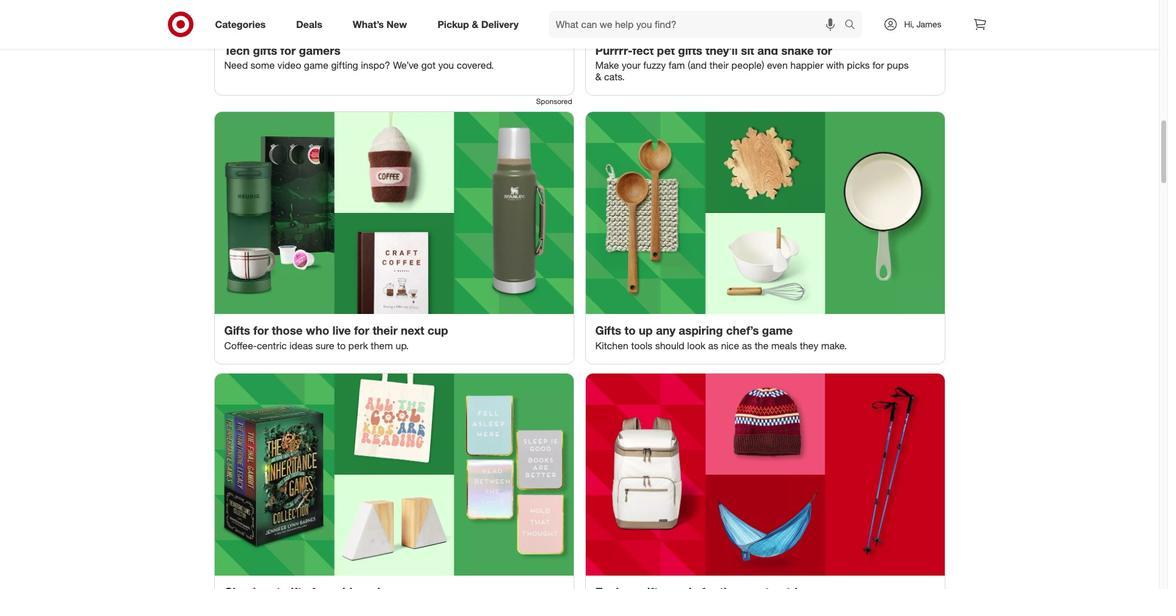 Task type: describe. For each thing, give the bounding box(es) containing it.
deals
[[296, 18, 323, 30]]

meals
[[772, 340, 798, 352]]

tools
[[632, 340, 653, 352]]

chef's
[[727, 323, 759, 337]]

the
[[755, 340, 769, 352]]

their inside gifts for those who live for their next cup coffee-centric ideas sure to perk them up.
[[373, 323, 398, 337]]

shake
[[782, 43, 814, 57]]

for up centric
[[254, 323, 269, 337]]

pet
[[657, 43, 675, 57]]

kitchen
[[596, 340, 629, 352]]

for left pups
[[873, 59, 885, 71]]

nice
[[722, 340, 740, 352]]

categories
[[215, 18, 266, 30]]

gifts for gifts for those who live for their next cup
[[224, 323, 250, 337]]

sit
[[742, 43, 755, 57]]

up.
[[396, 340, 409, 352]]

they
[[800, 340, 819, 352]]

james
[[917, 19, 942, 29]]

they'll
[[706, 43, 738, 57]]

sure
[[316, 340, 335, 352]]

deals link
[[286, 11, 338, 38]]

pickup
[[438, 18, 469, 30]]

covered.
[[457, 59, 494, 71]]

with
[[827, 59, 845, 71]]

picks
[[848, 59, 870, 71]]

&
[[472, 18, 479, 30]]

game inside tech gifts for gamers need some video game gifting inspo? we've got you covered.
[[304, 59, 329, 71]]

who
[[306, 323, 330, 337]]

gifting
[[331, 59, 358, 71]]

search button
[[840, 11, 869, 40]]

for up the perk
[[354, 323, 370, 337]]

and
[[758, 43, 779, 57]]

purrrr-
[[596, 43, 633, 57]]

gifts for gifts to up any aspiring chef's game
[[596, 323, 622, 337]]

tech
[[224, 43, 250, 57]]

coffee-
[[224, 340, 257, 352]]

to inside gifts for those who live for their next cup coffee-centric ideas sure to perk them up.
[[337, 340, 346, 352]]

What can we help you find? suggestions appear below search field
[[549, 11, 848, 38]]

what's new
[[353, 18, 407, 30]]

new
[[387, 18, 407, 30]]

video
[[278, 59, 301, 71]]

those
[[272, 323, 303, 337]]

up
[[639, 323, 653, 337]]

game inside gifts to up any aspiring chef's game kitchen tools should look as nice as the meals they make.
[[763, 323, 793, 337]]

to inside gifts to up any aspiring chef's game kitchen tools should look as nice as the meals they make.
[[625, 323, 636, 337]]

gifts inside purrrr-fect pet gifts they'll sit and shake for make your fuzzy fam (and their people) even happier with picks for pups & cats.
[[679, 43, 703, 57]]



Task type: vqa. For each thing, say whether or not it's contained in the screenshot.
those
yes



Task type: locate. For each thing, give the bounding box(es) containing it.
0 horizontal spatial their
[[373, 323, 398, 337]]

any
[[656, 323, 676, 337]]

gifts up some at the left top
[[253, 43, 277, 57]]

gifts
[[253, 43, 277, 57], [679, 43, 703, 57]]

aspiring
[[679, 323, 723, 337]]

gifts up coffee-
[[224, 323, 250, 337]]

pickup & delivery
[[438, 18, 519, 30]]

2 as from the left
[[742, 340, 753, 352]]

we've
[[393, 59, 419, 71]]

2 gifts from the left
[[596, 323, 622, 337]]

(and
[[688, 59, 707, 71]]

1 as from the left
[[709, 340, 719, 352]]

gifts inside tech gifts for gamers need some video game gifting inspo? we've got you covered.
[[253, 43, 277, 57]]

fam
[[669, 59, 686, 71]]

their
[[710, 59, 729, 71], [373, 323, 398, 337]]

make.
[[822, 340, 848, 352]]

for inside tech gifts for gamers need some video game gifting inspo? we've got you covered.
[[281, 43, 296, 57]]

perk
[[349, 340, 368, 352]]

ideas
[[290, 340, 313, 352]]

categories link
[[205, 11, 281, 38]]

tech gifts for gamers need some video game gifting inspo? we've got you covered.
[[224, 43, 494, 71]]

hi,
[[905, 19, 915, 29]]

purrrr-fect pet gifts they'll sit and shake for make your fuzzy fam (and their people) even happier with picks for pups & cats.
[[596, 43, 909, 83]]

cup
[[428, 323, 448, 337]]

0 horizontal spatial as
[[709, 340, 719, 352]]

delivery
[[482, 18, 519, 30]]

gifts inside gifts for those who live for their next cup coffee-centric ideas sure to perk them up.
[[224, 323, 250, 337]]

gifts up kitchen
[[596, 323, 622, 337]]

fuzzy
[[644, 59, 666, 71]]

their inside purrrr-fect pet gifts they'll sit and shake for make your fuzzy fam (and their people) even happier with picks for pups & cats.
[[710, 59, 729, 71]]

1 gifts from the left
[[224, 323, 250, 337]]

got
[[422, 59, 436, 71]]

& cats.
[[596, 71, 625, 83]]

pups
[[888, 59, 909, 71]]

to left up
[[625, 323, 636, 337]]

for up video
[[281, 43, 296, 57]]

gifts inside gifts to up any aspiring chef's game kitchen tools should look as nice as the meals they make.
[[596, 323, 622, 337]]

1 horizontal spatial gifts
[[679, 43, 703, 57]]

even
[[768, 59, 788, 71]]

0 horizontal spatial game
[[304, 59, 329, 71]]

0 vertical spatial to
[[625, 323, 636, 337]]

0 horizontal spatial gifts
[[253, 43, 277, 57]]

need
[[224, 59, 248, 71]]

their up them
[[373, 323, 398, 337]]

gifts to up any aspiring chef's game kitchen tools should look as nice as the meals they make.
[[596, 323, 848, 352]]

make
[[596, 59, 620, 71]]

them
[[371, 340, 393, 352]]

game down gamers
[[304, 59, 329, 71]]

for
[[281, 43, 296, 57], [818, 43, 833, 57], [873, 59, 885, 71], [254, 323, 269, 337], [354, 323, 370, 337]]

what's
[[353, 18, 384, 30]]

0 horizontal spatial to
[[337, 340, 346, 352]]

1 horizontal spatial game
[[763, 323, 793, 337]]

look
[[688, 340, 706, 352]]

search
[[840, 19, 869, 31]]

1 horizontal spatial as
[[742, 340, 753, 352]]

gifts up the (and
[[679, 43, 703, 57]]

you
[[439, 59, 454, 71]]

what's new link
[[343, 11, 423, 38]]

1 vertical spatial to
[[337, 340, 346, 352]]

inspo?
[[361, 59, 391, 71]]

gifts
[[224, 323, 250, 337], [596, 323, 622, 337]]

as
[[709, 340, 719, 352], [742, 340, 753, 352]]

game up meals
[[763, 323, 793, 337]]

0 vertical spatial their
[[710, 59, 729, 71]]

should
[[656, 340, 685, 352]]

fect
[[633, 43, 654, 57]]

live
[[333, 323, 351, 337]]

1 horizontal spatial their
[[710, 59, 729, 71]]

your
[[622, 59, 641, 71]]

gifts for those who live for their next cup coffee-centric ideas sure to perk them up.
[[224, 323, 448, 352]]

game
[[304, 59, 329, 71], [763, 323, 793, 337]]

1 horizontal spatial gifts
[[596, 323, 622, 337]]

people)
[[732, 59, 765, 71]]

1 horizontal spatial to
[[625, 323, 636, 337]]

0 horizontal spatial gifts
[[224, 323, 250, 337]]

1 vertical spatial their
[[373, 323, 398, 337]]

hi, james
[[905, 19, 942, 29]]

1 gifts from the left
[[253, 43, 277, 57]]

gamers
[[299, 43, 341, 57]]

as left the the
[[742, 340, 753, 352]]

2 gifts from the left
[[679, 43, 703, 57]]

for up with
[[818, 43, 833, 57]]

as left nice
[[709, 340, 719, 352]]

to
[[625, 323, 636, 337], [337, 340, 346, 352]]

pickup & delivery link
[[427, 11, 534, 38]]

happier
[[791, 59, 824, 71]]

next
[[401, 323, 425, 337]]

their down 'they'll'
[[710, 59, 729, 71]]

centric
[[257, 340, 287, 352]]

some
[[251, 59, 275, 71]]

1 vertical spatial game
[[763, 323, 793, 337]]

to down live
[[337, 340, 346, 352]]

0 vertical spatial game
[[304, 59, 329, 71]]



